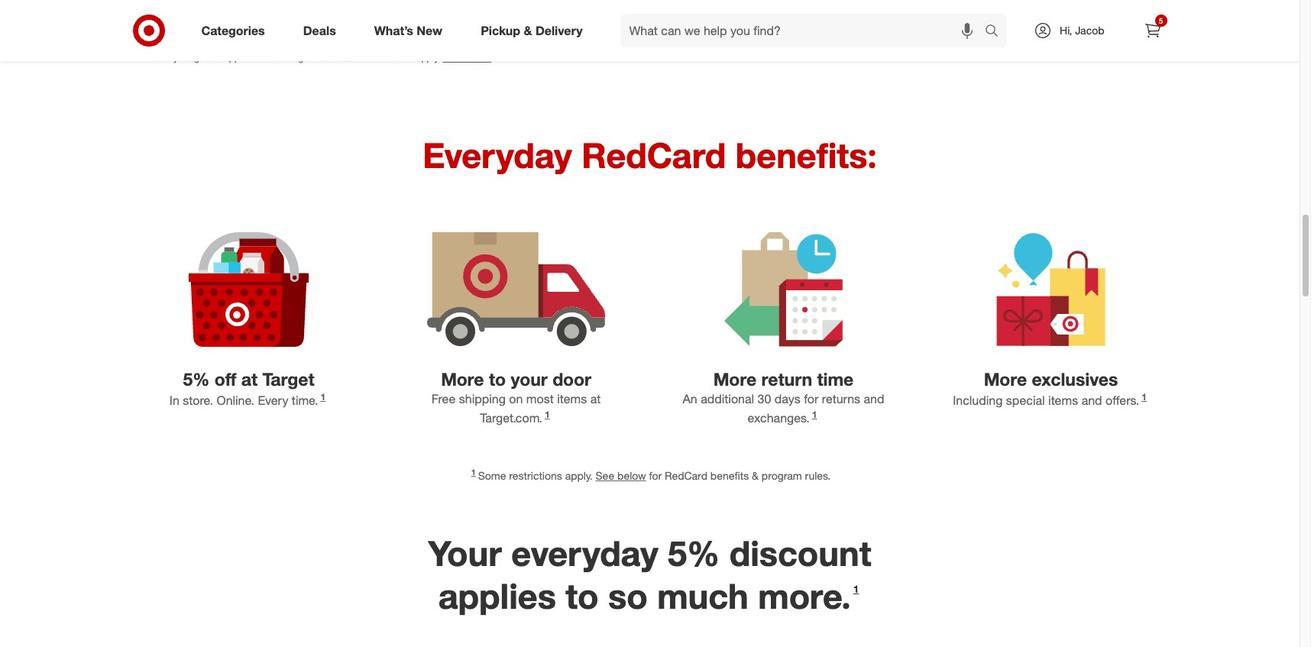 Task type: describe. For each thing, give the bounding box(es) containing it.
truck icon image
[[428, 232, 605, 347]]

search button
[[978, 14, 1015, 50]]

and inside an additional 30 days for returns and exchanges.
[[864, 391, 885, 407]]

and right the agreement at the top of page
[[479, 26, 494, 37]]

5% off at target in store. online. every time. 1
[[169, 368, 326, 408]]

categories link
[[188, 14, 284, 47]]

1 card from the left
[[245, 26, 263, 37]]

1 some restrictions apply. 2 see below for credit card rates and fees. see below for debit card agreement and fees.
[[152, 13, 516, 37]]

0 horizontal spatial reloadable
[[192, 39, 239, 50]]

only
[[159, 52, 178, 63]]

search
[[978, 24, 1015, 39]]

free shipping on most items at target.com.
[[432, 391, 601, 426]]

at inside 5% off at target in store. online. every time. 1
[[241, 368, 258, 390]]

rates inside '1 some restrictions apply. 2 see below for credit card rates and fees. see below for debit card agreement and fees.'
[[265, 26, 286, 37]]

more return time icon image
[[724, 232, 843, 347]]

guests
[[194, 52, 222, 63]]

more exclusives including special items and offers. 1
[[953, 368, 1147, 408]]

returns
[[822, 391, 861, 407]]

more to your door
[[441, 368, 591, 390]]

everyday
[[511, 532, 658, 574]]

1 horizontal spatial a
[[1036, 30, 1043, 46]]

1 down most in the left bottom of the page
[[545, 409, 550, 420]]

categories
[[201, 23, 265, 38]]

5% inside 5% off at target in store. online. every time. 1
[[183, 368, 210, 390]]

apply for debit
[[816, 30, 902, 46]]

apply. for see
[[565, 469, 593, 482]]

so
[[608, 575, 648, 617]]

open
[[1001, 30, 1032, 46]]

items for shipping
[[557, 391, 587, 407]]

credit
[[219, 26, 242, 37]]

apply for apply for debit
[[816, 30, 849, 46]]

account
[[241, 39, 275, 50]]

credit
[[660, 30, 696, 46]]

apply for credit link
[[593, 19, 707, 57]]

more inside the more exclusives including special items and offers. 1
[[984, 368, 1027, 390]]

below inside see below
[[152, 39, 176, 50]]

fees. up 3 only for guests approved for a target mastercard. restrictions apply. learn more.
[[319, 39, 338, 50]]

1 link for 5% off at target
[[318, 391, 328, 408]]

an
[[683, 391, 698, 407]]

everyday
[[423, 134, 572, 176]]

approved
[[224, 52, 263, 63]]

apply. for 2
[[234, 13, 258, 24]]

2 card from the left
[[411, 26, 429, 37]]

hi,
[[1060, 24, 1072, 37]]

including
[[953, 393, 1003, 408]]

1 some restrictions apply. see below for redcard benefits & program rules.
[[471, 468, 831, 482]]

more for more return time
[[714, 368, 757, 390]]

below inside 1 some restrictions apply. see below for redcard benefits & program rules.
[[617, 469, 646, 482]]

jacob
[[1075, 24, 1105, 37]]

your
[[511, 368, 548, 390]]

1 inside '1 some restrictions apply. 2 see below for credit card rates and fees. see below for debit card agreement and fees.'
[[152, 13, 157, 24]]

benefits
[[711, 469, 749, 482]]

& inside 1 some restrictions apply. see below for redcard benefits & program rules.
[[752, 469, 759, 482]]

3
[[152, 52, 157, 63]]

apply for apply for credit
[[604, 30, 637, 46]]

items for exclusives
[[1049, 393, 1078, 408]]

fees. right the agreement at the top of page
[[497, 26, 516, 37]]

an additional 30 days for returns and exchanges.
[[683, 391, 885, 426]]

restrictions for 2
[[186, 13, 231, 24]]

open a reloadable link
[[991, 19, 1121, 57]]

1 link for more return time
[[810, 409, 820, 426]]

fees. down 1 some restrictions apply. link
[[306, 26, 326, 37]]

1 horizontal spatial apply.
[[416, 52, 440, 63]]

more return time
[[714, 368, 854, 390]]

restrictions for see
[[509, 469, 562, 482]]

more. inside your everyday 5% discount applies to so much more. 1
[[758, 575, 851, 617]]

special
[[1006, 393, 1045, 408]]

what's
[[374, 23, 413, 38]]

restrictions
[[365, 52, 414, 63]]

1 vertical spatial rates
[[278, 39, 298, 50]]

deals
[[303, 23, 336, 38]]

1 horizontal spatial reloadable
[[1046, 30, 1111, 46]]

for reloadable account rates and fees.
[[176, 39, 338, 50]]

hi, jacob
[[1060, 24, 1105, 37]]

to inside your everyday 5% discount applies to so much more. 1
[[566, 575, 599, 617]]

more for more to your door
[[441, 368, 484, 390]]

your
[[428, 532, 502, 574]]

see inside see below
[[519, 26, 535, 37]]

5% inside your everyday 5% discount applies to so much more. 1
[[668, 532, 720, 574]]

on
[[509, 391, 523, 407]]

every
[[258, 393, 288, 408]]

see below
[[152, 26, 535, 50]]

door
[[553, 368, 591, 390]]

days
[[775, 391, 801, 407]]

1 right exchanges.
[[812, 409, 817, 420]]



Task type: locate. For each thing, give the bounding box(es) containing it.
0 horizontal spatial to
[[489, 368, 506, 390]]

more.
[[468, 52, 492, 63], [758, 575, 851, 617]]

and down 1 some restrictions apply. link
[[288, 26, 304, 37]]

pickup
[[481, 23, 520, 38]]

1 horizontal spatial 5%
[[668, 532, 720, 574]]

1 apply from the left
[[604, 30, 637, 46]]

basket icon image
[[189, 232, 309, 347]]

5 link
[[1136, 14, 1170, 47]]

0 vertical spatial some
[[159, 13, 183, 24]]

items inside the more exclusives including special items and offers. 1
[[1049, 393, 1078, 408]]

0 horizontal spatial a
[[279, 52, 284, 63]]

0 vertical spatial more.
[[468, 52, 492, 63]]

to up shipping
[[489, 368, 506, 390]]

1 inside 5% off at target in store. online. every time. 1
[[321, 391, 326, 403]]

much
[[657, 575, 749, 617]]

rates
[[265, 26, 286, 37], [278, 39, 298, 50]]

your everyday 5% discount applies to so much more. 1
[[428, 532, 872, 617]]

apply left debit at the right
[[816, 30, 849, 46]]

1 link
[[318, 391, 328, 408], [1140, 391, 1149, 408], [543, 409, 552, 426], [810, 409, 820, 426], [851, 583, 861, 601]]

store.
[[183, 393, 213, 408]]

apply
[[604, 30, 637, 46], [816, 30, 849, 46]]

1 horizontal spatial to
[[566, 575, 599, 617]]

apply. inside '1 some restrictions apply. 2 see below for credit card rates and fees. see below for debit card agreement and fees.'
[[234, 13, 258, 24]]

and down the exclusives
[[1082, 393, 1102, 408]]

at right off
[[241, 368, 258, 390]]

restrictions up credit
[[186, 13, 231, 24]]

1 right offers.
[[1142, 391, 1147, 403]]

for inside 1 some restrictions apply. see below for redcard benefits & program rules.
[[649, 469, 662, 482]]

what's new link
[[361, 14, 462, 47]]

1 vertical spatial &
[[752, 469, 759, 482]]

return
[[762, 368, 812, 390]]

agreement
[[432, 26, 476, 37]]

redcard inside 1 some restrictions apply. see below for redcard benefits & program rules.
[[665, 469, 708, 482]]

1
[[152, 13, 157, 24], [321, 391, 326, 403], [1142, 391, 1147, 403], [545, 409, 550, 420], [812, 409, 817, 420], [471, 468, 476, 477], [853, 583, 859, 595]]

and
[[288, 26, 304, 37], [479, 26, 494, 37], [301, 39, 316, 50], [864, 391, 885, 407], [1082, 393, 1102, 408]]

1 up 2
[[152, 13, 157, 24]]

off
[[214, 368, 236, 390]]

1 link for more exclusives
[[1140, 391, 1149, 408]]

most
[[526, 391, 554, 407]]

for
[[205, 26, 216, 37], [374, 26, 385, 37], [640, 30, 657, 46], [852, 30, 868, 46], [179, 39, 190, 50], [181, 52, 192, 63], [265, 52, 276, 63], [804, 391, 819, 407], [649, 469, 662, 482]]

some for see
[[478, 469, 506, 482]]

some down 'target.com.'
[[478, 469, 506, 482]]

benefits:
[[736, 134, 877, 176]]

1 vertical spatial at
[[591, 391, 601, 407]]

gift icon image
[[997, 232, 1106, 347]]

delivery
[[536, 23, 583, 38]]

1 vertical spatial apply.
[[416, 52, 440, 63]]

1 inside 1 some restrictions apply. see below for redcard benefits & program rules.
[[471, 468, 476, 477]]

target.com.
[[480, 410, 543, 426]]

0 vertical spatial to
[[489, 368, 506, 390]]

in
[[169, 393, 179, 408]]

some
[[159, 13, 183, 24], [478, 469, 506, 482]]

1 horizontal spatial card
[[411, 26, 429, 37]]

what's new
[[374, 23, 443, 38]]

and down deals
[[301, 39, 316, 50]]

some inside '1 some restrictions apply. 2 see below for credit card rates and fees. see below for debit card agreement and fees.'
[[159, 13, 183, 24]]

to down "everyday"
[[566, 575, 599, 617]]

everyday redcard benefits:
[[423, 134, 877, 176]]

some up "only"
[[159, 13, 183, 24]]

deals link
[[290, 14, 355, 47]]

1 horizontal spatial more
[[714, 368, 757, 390]]

card
[[245, 26, 263, 37], [411, 26, 429, 37]]

debit
[[388, 26, 408, 37]]

program
[[762, 469, 802, 482]]

3 more from the left
[[984, 368, 1027, 390]]

at
[[241, 368, 258, 390], [591, 391, 601, 407]]

below
[[178, 26, 203, 37], [347, 26, 372, 37], [152, 39, 176, 50], [617, 469, 646, 482]]

30
[[758, 391, 771, 407]]

0 vertical spatial 5%
[[183, 368, 210, 390]]

redcard
[[582, 134, 726, 176], [665, 469, 708, 482]]

offers.
[[1106, 393, 1140, 408]]

items inside free shipping on most items at target.com.
[[557, 391, 587, 407]]

exchanges.
[[748, 410, 810, 426]]

time.
[[292, 393, 318, 408]]

a right open
[[1036, 30, 1043, 46]]

pickup & delivery
[[481, 23, 583, 38]]

1 horizontal spatial some
[[478, 469, 506, 482]]

exclusives
[[1032, 368, 1118, 390]]

apply.
[[234, 13, 258, 24], [416, 52, 440, 63], [565, 469, 593, 482]]

online.
[[217, 393, 254, 408]]

apply. inside 1 some restrictions apply. see below for redcard benefits & program rules.
[[565, 469, 593, 482]]

& right pickup
[[524, 23, 532, 38]]

and inside the more exclusives including special items and offers. 1
[[1082, 393, 1102, 408]]

1 vertical spatial some
[[478, 469, 506, 482]]

rates right account
[[278, 39, 298, 50]]

rates up account
[[265, 26, 286, 37]]

1 horizontal spatial apply
[[816, 30, 849, 46]]

shipping
[[459, 391, 506, 407]]

&
[[524, 23, 532, 38], [752, 469, 759, 482]]

5%
[[183, 368, 210, 390], [668, 532, 720, 574]]

1 vertical spatial to
[[566, 575, 599, 617]]

see
[[159, 26, 175, 37], [328, 26, 344, 37], [519, 26, 535, 37], [596, 469, 615, 482]]

reloadable
[[1046, 30, 1111, 46], [192, 39, 239, 50]]

1 vertical spatial redcard
[[665, 469, 708, 482]]

debit
[[871, 30, 902, 46]]

and right 'returns'
[[864, 391, 885, 407]]

5% up much
[[668, 532, 720, 574]]

see inside 1 some restrictions apply. see below for redcard benefits & program rules.
[[596, 469, 615, 482]]

1 horizontal spatial restrictions
[[509, 469, 562, 482]]

open a reloadable
[[1001, 30, 1111, 46]]

1 horizontal spatial at
[[591, 391, 601, 407]]

some for 2
[[159, 13, 183, 24]]

0 horizontal spatial items
[[557, 391, 587, 407]]

time
[[817, 368, 854, 390]]

0 vertical spatial restrictions
[[186, 13, 231, 24]]

more. right learn
[[468, 52, 492, 63]]

1 horizontal spatial items
[[1049, 393, 1078, 408]]

1 inside your everyday 5% discount applies to so much more. 1
[[853, 583, 859, 595]]

5% up store.
[[183, 368, 210, 390]]

some inside 1 some restrictions apply. see below for redcard benefits & program rules.
[[478, 469, 506, 482]]

1 some restrictions apply. link
[[152, 13, 471, 24]]

mastercard.
[[314, 52, 363, 63]]

discount
[[730, 532, 872, 574]]

0 horizontal spatial apply.
[[234, 13, 258, 24]]

more up free
[[441, 368, 484, 390]]

1 horizontal spatial &
[[752, 469, 759, 482]]

1 down shipping
[[471, 468, 476, 477]]

free
[[432, 391, 456, 407]]

rules.
[[805, 469, 831, 482]]

more
[[441, 368, 484, 390], [714, 368, 757, 390], [984, 368, 1027, 390]]

items
[[557, 391, 587, 407], [1049, 393, 1078, 408]]

restrictions inside 1 some restrictions apply. see below for redcard benefits & program rules.
[[509, 469, 562, 482]]

0 horizontal spatial some
[[159, 13, 183, 24]]

target
[[286, 52, 311, 63], [262, 368, 315, 390]]

2 horizontal spatial apply.
[[565, 469, 593, 482]]

0 horizontal spatial &
[[524, 23, 532, 38]]

1 inside the more exclusives including special items and offers. 1
[[1142, 391, 1147, 403]]

2 apply from the left
[[816, 30, 849, 46]]

1 down discount
[[853, 583, 859, 595]]

1 vertical spatial a
[[279, 52, 284, 63]]

0 vertical spatial at
[[241, 368, 258, 390]]

0 horizontal spatial at
[[241, 368, 258, 390]]

1 vertical spatial more.
[[758, 575, 851, 617]]

items down the exclusives
[[1049, 393, 1078, 408]]

restrictions down 'target.com.'
[[509, 469, 562, 482]]

0 vertical spatial a
[[1036, 30, 1043, 46]]

pickup & delivery link
[[468, 14, 602, 47]]

apply left "credit"
[[604, 30, 637, 46]]

1 more from the left
[[441, 368, 484, 390]]

1 right time.
[[321, 391, 326, 403]]

0 vertical spatial target
[[286, 52, 311, 63]]

2 horizontal spatial more
[[984, 368, 1027, 390]]

2
[[152, 26, 157, 37]]

0 horizontal spatial 5%
[[183, 368, 210, 390]]

1 vertical spatial restrictions
[[509, 469, 562, 482]]

card up for reloadable account rates and fees.
[[245, 26, 263, 37]]

3 only for guests approved for a target mastercard. restrictions apply. learn more.
[[152, 52, 492, 63]]

0 horizontal spatial card
[[245, 26, 263, 37]]

target inside 5% off at target in store. online. every time. 1
[[262, 368, 315, 390]]

apply for debit link
[[802, 19, 916, 57]]

to
[[489, 368, 506, 390], [566, 575, 599, 617]]

more. down discount
[[758, 575, 851, 617]]

1 horizontal spatial more.
[[758, 575, 851, 617]]

1 link for more to your door
[[543, 409, 552, 426]]

0 horizontal spatial more.
[[468, 52, 492, 63]]

0 vertical spatial &
[[524, 23, 532, 38]]

restrictions
[[186, 13, 231, 24], [509, 469, 562, 482]]

more up additional
[[714, 368, 757, 390]]

0 horizontal spatial restrictions
[[186, 13, 231, 24]]

0 vertical spatial apply.
[[234, 13, 258, 24]]

at inside free shipping on most items at target.com.
[[591, 391, 601, 407]]

0 vertical spatial rates
[[265, 26, 286, 37]]

a
[[1036, 30, 1043, 46], [279, 52, 284, 63]]

a down for reloadable account rates and fees.
[[279, 52, 284, 63]]

apply for credit
[[604, 30, 696, 46]]

2 vertical spatial apply.
[[565, 469, 593, 482]]

1 vertical spatial 5%
[[668, 532, 720, 574]]

5
[[1159, 16, 1163, 25]]

new
[[417, 23, 443, 38]]

restrictions inside '1 some restrictions apply. 2 see below for credit card rates and fees. see below for debit card agreement and fees.'
[[186, 13, 231, 24]]

card right the debit
[[411, 26, 429, 37]]

0 horizontal spatial apply
[[604, 30, 637, 46]]

more up special
[[984, 368, 1027, 390]]

at down door at the bottom of the page
[[591, 391, 601, 407]]

items down door at the bottom of the page
[[557, 391, 587, 407]]

target down deals
[[286, 52, 311, 63]]

applies
[[438, 575, 556, 617]]

fees.
[[306, 26, 326, 37], [497, 26, 516, 37], [319, 39, 338, 50]]

target up every
[[262, 368, 315, 390]]

2 more from the left
[[714, 368, 757, 390]]

learn
[[443, 52, 466, 63]]

0 horizontal spatial more
[[441, 368, 484, 390]]

for inside an additional 30 days for returns and exchanges.
[[804, 391, 819, 407]]

0 vertical spatial redcard
[[582, 134, 726, 176]]

1 vertical spatial target
[[262, 368, 315, 390]]

What can we help you find? suggestions appear below search field
[[620, 14, 989, 47]]

& right "benefits"
[[752, 469, 759, 482]]

additional
[[701, 391, 754, 407]]



Task type: vqa. For each thing, say whether or not it's contained in the screenshot.
at inside FREE SHIPPING ON MOST ITEMS AT TARGET.COM.
yes



